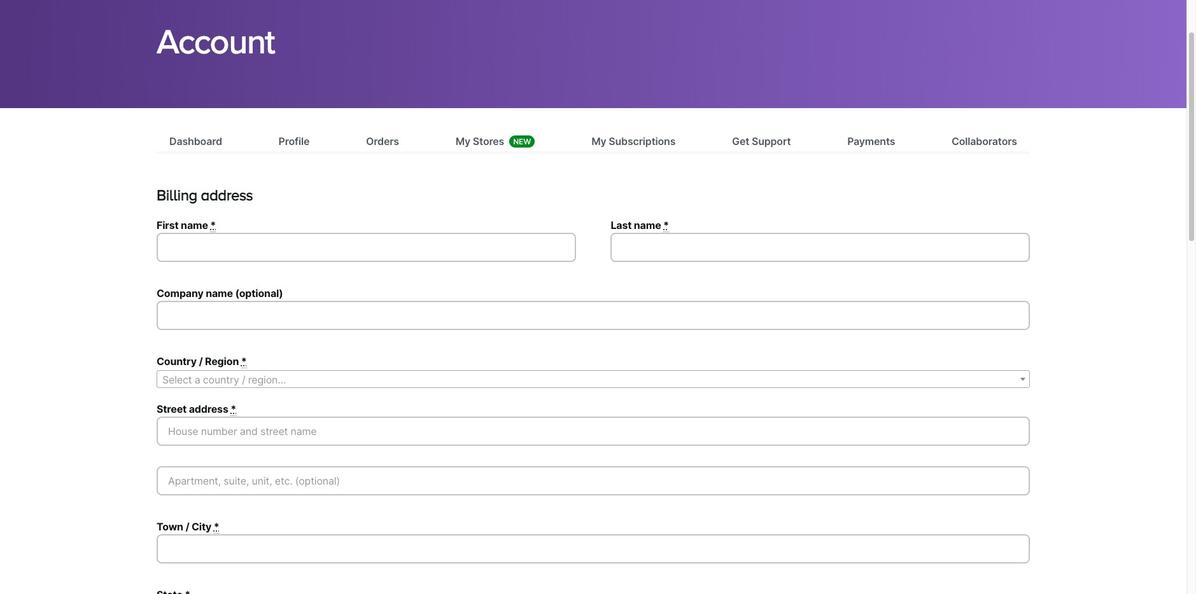 Task type: locate. For each thing, give the bounding box(es) containing it.
collaborators link
[[940, 134, 1031, 152]]

/ left the city
[[186, 521, 189, 534]]

2 vertical spatial /
[[186, 521, 189, 534]]

get support
[[733, 135, 791, 148]]

my
[[456, 135, 471, 148], [592, 135, 607, 148]]

stores
[[473, 135, 505, 148]]

town / city *
[[157, 521, 220, 534]]

company name (optional)
[[157, 287, 283, 300]]

1 my from the left
[[456, 135, 471, 148]]

0 horizontal spatial /
[[186, 521, 189, 534]]

* right the city
[[214, 521, 220, 534]]

support
[[752, 135, 791, 148]]

Country / Region field
[[157, 371, 1031, 389]]

name
[[181, 219, 208, 232], [634, 219, 662, 232], [206, 287, 233, 300]]

* for street address *
[[231, 403, 236, 416]]

payments link
[[835, 134, 909, 152]]

last
[[611, 219, 632, 232]]

name right the first
[[181, 219, 208, 232]]

get support link
[[720, 134, 804, 152]]

collaborators
[[952, 135, 1018, 148]]

None text field
[[157, 233, 576, 262], [157, 535, 1031, 564], [157, 233, 576, 262], [157, 535, 1031, 564]]

(optional)
[[235, 287, 283, 300]]

first
[[157, 219, 179, 232]]

country
[[157, 355, 197, 368]]

/
[[199, 355, 203, 368], [242, 374, 246, 386], [186, 521, 189, 534]]

/ up a
[[199, 355, 203, 368]]

* down select a country / region…
[[231, 403, 236, 416]]

dashboard link
[[157, 134, 235, 152]]

billing
[[157, 187, 197, 204]]

name right last
[[634, 219, 662, 232]]

select a country / region…
[[162, 374, 286, 386]]

address
[[201, 187, 253, 204], [189, 403, 228, 416]]

address right billing
[[201, 187, 253, 204]]

* right last
[[664, 219, 669, 232]]

1 horizontal spatial /
[[199, 355, 203, 368]]

address down a
[[189, 403, 228, 416]]

street address *
[[157, 403, 236, 416]]

region…
[[248, 374, 286, 386]]

1 vertical spatial /
[[242, 374, 246, 386]]

name for first
[[181, 219, 208, 232]]

House number and street name text field
[[157, 417, 1031, 446]]

* for first name *
[[210, 219, 216, 232]]

my stores
[[456, 135, 505, 148]]

profile link
[[266, 134, 322, 152]]

1 horizontal spatial my
[[592, 135, 607, 148]]

new
[[514, 137, 532, 146]]

profile
[[279, 135, 310, 148]]

1 vertical spatial address
[[189, 403, 228, 416]]

*
[[210, 219, 216, 232], [664, 219, 669, 232], [241, 355, 247, 368], [231, 403, 236, 416], [214, 521, 220, 534]]

0 vertical spatial address
[[201, 187, 253, 204]]

2 horizontal spatial /
[[242, 374, 246, 386]]

Apartment, suite, unit, etc. (optional) text field
[[157, 467, 1031, 496]]

address for billing
[[201, 187, 253, 204]]

my left stores
[[456, 135, 471, 148]]

my left "subscriptions" in the top of the page
[[592, 135, 607, 148]]

name right "company"
[[206, 287, 233, 300]]

0 vertical spatial /
[[199, 355, 203, 368]]

account
[[157, 21, 275, 60]]

orders link
[[353, 134, 412, 152]]

* down billing address
[[210, 219, 216, 232]]

None text field
[[611, 233, 1031, 262], [157, 301, 1031, 331], [611, 233, 1031, 262], [157, 301, 1031, 331]]

0 horizontal spatial my
[[456, 135, 471, 148]]

/ right country
[[242, 374, 246, 386]]

company
[[157, 287, 204, 300]]

2 my from the left
[[592, 135, 607, 148]]



Task type: describe. For each thing, give the bounding box(es) containing it.
a
[[195, 374, 200, 386]]

* right region
[[241, 355, 247, 368]]

street
[[157, 403, 187, 416]]

name for last
[[634, 219, 662, 232]]

select
[[162, 374, 192, 386]]

address for street
[[189, 403, 228, 416]]

last name *
[[611, 219, 669, 232]]

payments
[[848, 135, 896, 148]]

first name *
[[157, 219, 216, 232]]

Select a country / region… text field
[[157, 371, 1030, 389]]

dashboard
[[169, 135, 222, 148]]

get
[[733, 135, 750, 148]]

subscriptions
[[609, 135, 676, 148]]

/ for region
[[199, 355, 203, 368]]

my for my stores
[[456, 135, 471, 148]]

country / region *
[[157, 355, 247, 368]]

city
[[192, 521, 212, 534]]

my for my subscriptions
[[592, 135, 607, 148]]

town
[[157, 521, 183, 534]]

name for company
[[206, 287, 233, 300]]

/ for city
[[186, 521, 189, 534]]

region
[[205, 355, 239, 368]]

orders
[[366, 135, 399, 148]]

country
[[203, 374, 239, 386]]

/ inside text box
[[242, 374, 246, 386]]

billing address
[[157, 187, 253, 204]]

my subscriptions
[[592, 135, 676, 148]]

my subscriptions link
[[579, 134, 689, 152]]

* for last name *
[[664, 219, 669, 232]]



Task type: vqa. For each thing, say whether or not it's contained in the screenshot.
the rightmost /
yes



